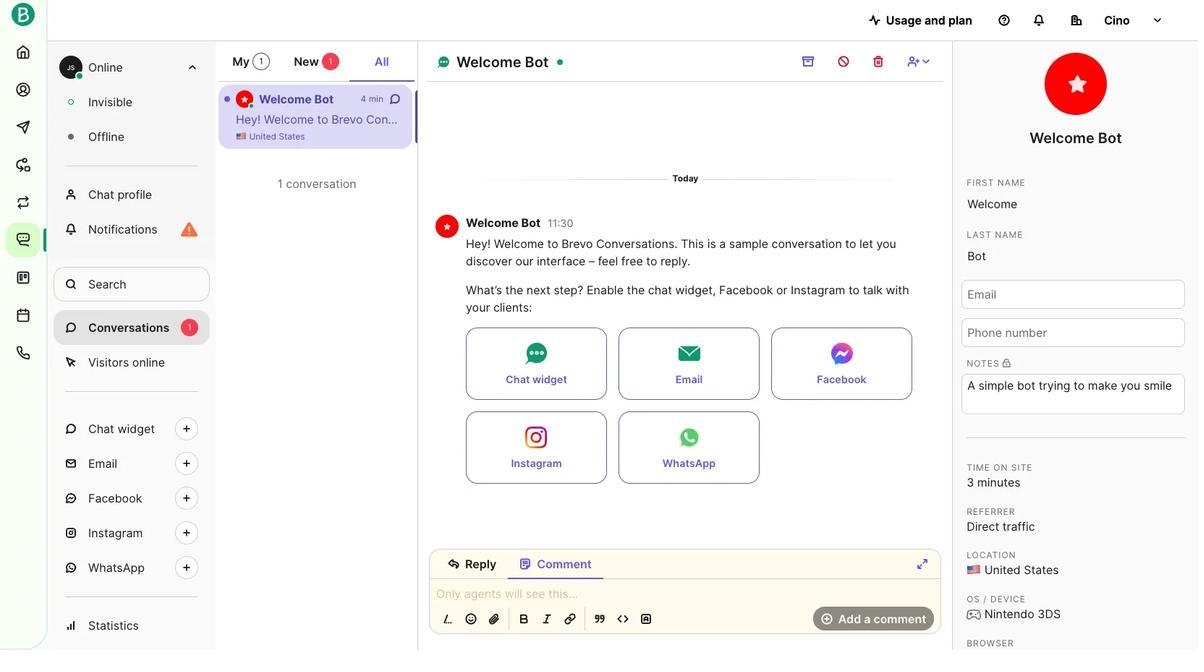 Task type: locate. For each thing, give the bounding box(es) containing it.
name right 'last'
[[995, 229, 1024, 240]]

0 vertical spatial instagram
[[791, 283, 846, 298]]

time on site 3 minutes
[[967, 462, 1033, 490]]

to inside what's the next step? enable the chat widget, facebook or instagram to talk with your clients:
[[849, 283, 860, 298]]

with
[[886, 283, 910, 298]]

0 vertical spatial brevo
[[332, 112, 363, 127]]

sample for hey! welcome to brevo conversations. this is a sample conversation to let you discover our interface – feel free to reply.
[[729, 237, 769, 251]]

brevo inside hey! welcome to brevo conversations. this is a sample conversation to let you discover our interface – feel free to reply.
[[562, 237, 593, 251]]

0 vertical spatial you
[[647, 112, 667, 127]]

– inside hey! welcome to brevo conversations. this is a sample conversation to let you discover our interface – feel free to reply.
[[589, 254, 595, 269]]

chat widget
[[506, 374, 567, 386], [88, 422, 155, 436]]

conversations. inside hey! welcome to brevo conversations. this is a sample conversation to let you discover our interface – feel free to reply.  what's the next step? enable the chat widget, faceboo 🇺🇸 united states
[[366, 112, 448, 127]]

brevo down 4
[[332, 112, 363, 127]]

notifications link
[[54, 212, 210, 247]]

chat widget link for email link for the topmost facebook link
[[466, 328, 607, 400]]

discover up today
[[670, 112, 716, 127]]

1 vertical spatial name
[[995, 229, 1024, 240]]

1 horizontal spatial facebook
[[719, 283, 773, 298]]

0 vertical spatial a
[[489, 112, 496, 127]]

1 vertical spatial let
[[860, 237, 874, 251]]

discover
[[670, 112, 716, 127], [466, 254, 512, 269]]

1 horizontal spatial reply.
[[865, 112, 894, 127]]

1 vertical spatial conversations.
[[596, 237, 678, 251]]

let inside hey! welcome to brevo conversations. this is a sample conversation to let you discover our interface – feel free to reply.
[[860, 237, 874, 251]]

chat for email
[[88, 422, 114, 436]]

email link for leftmost facebook link
[[54, 447, 210, 481]]

traffic
[[1003, 519, 1036, 534]]

1 vertical spatial 🇺🇸
[[967, 563, 982, 578]]

0 horizontal spatial instagram
[[88, 526, 143, 541]]

1 vertical spatial a
[[720, 237, 726, 251]]

free for hey! welcome to brevo conversations. this is a sample conversation to let you discover our interface – feel free to reply.  what's the next step? enable the chat widget, faceboo 🇺🇸 united states
[[825, 112, 847, 127]]

this
[[451, 112, 474, 127], [681, 237, 704, 251]]

1 horizontal spatial –
[[793, 112, 799, 127]]

this inside hey! welcome to brevo conversations. this is a sample conversation to let you discover our interface – feel free to reply.
[[681, 237, 704, 251]]

0 vertical spatial chat
[[1080, 112, 1104, 127]]

1 horizontal spatial conversation
[[542, 112, 612, 127]]

0 vertical spatial discover
[[670, 112, 716, 127]]

notifications
[[88, 222, 158, 237]]

facebook inside what's the next step? enable the chat widget, facebook or instagram to talk with your clients:
[[719, 283, 773, 298]]

0 vertical spatial 🇺🇸
[[236, 131, 247, 142]]

0 horizontal spatial chat
[[648, 283, 672, 298]]

– inside hey! welcome to brevo conversations. this is a sample conversation to let you discover our interface – feel free to reply.  what's the next step? enable the chat widget, faceboo 🇺🇸 united states
[[793, 112, 799, 127]]

chat inside hey! welcome to brevo conversations. this is a sample conversation to let you discover our interface – feel free to reply.  what's the next step? enable the chat widget, faceboo 🇺🇸 united states
[[1080, 112, 1104, 127]]

1 vertical spatial what's
[[466, 283, 502, 298]]

0 horizontal spatial states
[[279, 131, 305, 142]]

widget, inside hey! welcome to brevo conversations. this is a sample conversation to let you discover our interface – feel free to reply.  what's the next step? enable the chat widget, faceboo 🇺🇸 united states
[[1107, 112, 1148, 127]]

plan
[[949, 13, 973, 28]]

discover inside hey! welcome to brevo conversations. this is a sample conversation to let you discover our interface – feel free to reply.  what's the next step? enable the chat widget, faceboo 🇺🇸 united states
[[670, 112, 716, 127]]

0 horizontal spatial conversations.
[[366, 112, 448, 127]]

feel inside hey! welcome to brevo conversations. this is a sample conversation to let you discover our interface – feel free to reply.
[[598, 254, 618, 269]]

chat
[[1080, 112, 1104, 127], [648, 283, 672, 298]]

our inside hey! welcome to brevo conversations. this is a sample conversation to let you discover our interface – feel free to reply.  what's the next step? enable the chat widget, faceboo 🇺🇸 united states
[[719, 112, 737, 127]]

browser
[[967, 638, 1014, 649]]

chat profile
[[88, 187, 152, 202]]

let inside hey! welcome to brevo conversations. this is a sample conversation to let you discover our interface – feel free to reply.  what's the next step? enable the chat widget, faceboo 🇺🇸 united states
[[630, 112, 643, 127]]

os
[[967, 594, 981, 605]]

0 horizontal spatial sample
[[499, 112, 538, 127]]

notes
[[967, 358, 1000, 369]]

united inside hey! welcome to brevo conversations. this is a sample conversation to let you discover our interface – feel free to reply.  what's the next step? enable the chat widget, faceboo 🇺🇸 united states
[[249, 131, 276, 142]]

0 vertical spatial what's
[[898, 112, 934, 127]]

offline
[[88, 130, 124, 144]]

1
[[259, 56, 263, 67], [329, 56, 333, 67], [277, 177, 283, 191], [188, 322, 192, 333]]

1 vertical spatial you
[[877, 237, 897, 251]]

chat widget link
[[466, 328, 607, 400], [54, 412, 210, 447]]

visitors online link
[[54, 345, 210, 380]]

instagram
[[791, 283, 846, 298], [511, 458, 562, 470], [88, 526, 143, 541]]

conversations. inside hey! welcome to brevo conversations. this is a sample conversation to let you discover our interface – feel free to reply.
[[596, 237, 678, 251]]

conversation
[[542, 112, 612, 127], [286, 177, 357, 191], [772, 237, 842, 251]]

sample
[[499, 112, 538, 127], [729, 237, 769, 251]]

1 horizontal spatial widget,
[[1107, 112, 1148, 127]]

1 vertical spatial conversation
[[286, 177, 357, 191]]

name for first name
[[998, 177, 1026, 188]]

0 vertical spatial whatsapp
[[663, 458, 716, 470]]

0 horizontal spatial facebook link
[[54, 481, 210, 516]]

3
[[967, 475, 974, 490]]

chat down clients:
[[506, 374, 530, 386]]

0 horizontal spatial you
[[647, 112, 667, 127]]

1 horizontal spatial this
[[681, 237, 704, 251]]

you inside hey! welcome to brevo conversations. this is a sample conversation to let you discover our interface – feel free to reply.  what's the next step? enable the chat widget, faceboo 🇺🇸 united states
[[647, 112, 667, 127]]

1 horizontal spatial our
[[719, 112, 737, 127]]

1 horizontal spatial chat
[[1080, 112, 1104, 127]]

email link
[[619, 328, 760, 400], [54, 447, 210, 481]]

1 vertical spatial is
[[708, 237, 716, 251]]

0 vertical spatial instagram link
[[466, 412, 607, 484]]

next up clients:
[[527, 283, 551, 298]]

step? inside what's the next step? enable the chat widget, facebook or instagram to talk with your clients:
[[554, 283, 584, 298]]

free inside hey! welcome to brevo conversations. this is a sample conversation to let you discover our interface – feel free to reply.  what's the next step? enable the chat widget, faceboo 🇺🇸 united states
[[825, 112, 847, 127]]

0 vertical spatial enable
[[1019, 112, 1055, 127]]

usage
[[886, 13, 922, 28]]

0 vertical spatial next
[[958, 112, 982, 127]]

bot
[[525, 54, 549, 71], [315, 92, 334, 106], [1098, 130, 1122, 147], [522, 216, 541, 230]]

2 vertical spatial instagram
[[88, 526, 143, 541]]

0 vertical spatial chat widget link
[[466, 328, 607, 400]]

0 vertical spatial feel
[[802, 112, 822, 127]]

you
[[647, 112, 667, 127], [877, 237, 897, 251]]

0 horizontal spatial step?
[[554, 283, 584, 298]]

on
[[994, 462, 1009, 473]]

enable inside what's the next step? enable the chat widget, facebook or instagram to talk with your clients:
[[587, 283, 624, 298]]

0 horizontal spatial this
[[451, 112, 474, 127]]

discover for hey! welcome to brevo conversations. this is a sample conversation to let you discover our interface – feel free to reply.
[[466, 254, 512, 269]]

last name
[[967, 229, 1024, 240]]

0 vertical spatial interface
[[741, 112, 789, 127]]

facebook link
[[772, 328, 913, 400], [54, 481, 210, 516]]

sample inside hey! welcome to brevo conversations. this is a sample conversation to let you discover our interface – feel free to reply.  what's the next step? enable the chat widget, faceboo 🇺🇸 united states
[[499, 112, 538, 127]]

conversations. for hey! welcome to brevo conversations. this is a sample conversation to let you discover our interface – feel free to reply.
[[596, 237, 678, 251]]

0 horizontal spatial email
[[88, 457, 117, 471]]

conversation inside hey! welcome to brevo conversations. this is a sample conversation to let you discover our interface – feel free to reply.  what's the next step? enable the chat widget, faceboo 🇺🇸 united states
[[542, 112, 612, 127]]

0 vertical spatial facebook link
[[772, 328, 913, 400]]

states up 1 conversation
[[279, 131, 305, 142]]

minutes
[[978, 475, 1021, 490]]

what's inside what's the next step? enable the chat widget, facebook or instagram to talk with your clients:
[[466, 283, 502, 298]]

0 horizontal spatial welcome bot
[[259, 92, 334, 106]]

discover up your
[[466, 254, 512, 269]]

interface for hey! welcome to brevo conversations. this is a sample conversation to let you discover our interface – feel free to reply.
[[537, 254, 586, 269]]

0 horizontal spatial conversation
[[286, 177, 357, 191]]

2 horizontal spatial instagram
[[791, 283, 846, 298]]

0 horizontal spatial our
[[516, 254, 534, 269]]

widget,
[[1107, 112, 1148, 127], [676, 283, 716, 298]]

whatsapp link
[[619, 412, 760, 484], [54, 551, 210, 586]]

chat widget link down visitors online link
[[54, 412, 210, 447]]

1 horizontal spatial instagram link
[[466, 412, 607, 484]]

discover for hey! welcome to brevo conversations. this is a sample conversation to let you discover our interface – feel free to reply.  what's the next step? enable the chat widget, faceboo 🇺🇸 united states
[[670, 112, 716, 127]]

Notes text field
[[962, 374, 1185, 415]]

0 horizontal spatial widget,
[[676, 283, 716, 298]]

2 vertical spatial chat
[[88, 422, 114, 436]]

1 horizontal spatial is
[[708, 237, 716, 251]]

1 horizontal spatial step?
[[985, 112, 1015, 127]]

a
[[489, 112, 496, 127], [720, 237, 726, 251]]

our inside hey! welcome to brevo conversations. this is a sample conversation to let you discover our interface – feel free to reply.
[[516, 254, 534, 269]]

interface inside hey! welcome to brevo conversations. this is a sample conversation to let you discover our interface – feel free to reply.
[[537, 254, 586, 269]]

online
[[132, 355, 165, 370]]

is
[[477, 112, 486, 127], [708, 237, 716, 251]]

feel inside hey! welcome to brevo conversations. this is a sample conversation to let you discover our interface – feel free to reply.  what's the next step? enable the chat widget, faceboo 🇺🇸 united states
[[802, 112, 822, 127]]

widget, left faceboo
[[1107, 112, 1148, 127]]

1 vertical spatial widget
[[118, 422, 155, 436]]

0 horizontal spatial is
[[477, 112, 486, 127]]

enable
[[1019, 112, 1055, 127], [587, 283, 624, 298]]

united inside location 🇺🇸 united states
[[985, 563, 1021, 578]]

–
[[793, 112, 799, 127], [589, 254, 595, 269]]

step? down '11:30'
[[554, 283, 584, 298]]

what's
[[898, 112, 934, 127], [466, 283, 502, 298]]

only visible to agents image
[[1003, 359, 1011, 368]]

0 vertical spatial email
[[676, 374, 703, 386]]

0 horizontal spatial a
[[489, 112, 496, 127]]

you inside hey! welcome to brevo conversations. this is a sample conversation to let you discover our interface – feel free to reply.
[[877, 237, 897, 251]]

is inside hey! welcome to brevo conversations. this is a sample conversation to let you discover our interface – feel free to reply.
[[708, 237, 716, 251]]

1 horizontal spatial chat widget
[[506, 374, 567, 386]]

chat left profile
[[88, 187, 114, 202]]

this for hey! welcome to brevo conversations. this is a sample conversation to let you discover our interface – feel free to reply.  what's the next step? enable the chat widget, faceboo 🇺🇸 united states
[[451, 112, 474, 127]]

1 vertical spatial hey!
[[466, 237, 491, 251]]

0 vertical spatial our
[[719, 112, 737, 127]]

1 horizontal spatial let
[[860, 237, 874, 251]]

1 horizontal spatial 🇺🇸
[[967, 563, 982, 578]]

widget
[[533, 374, 567, 386], [118, 422, 155, 436]]

1 vertical spatial widget,
[[676, 283, 716, 298]]

email link for the topmost facebook link
[[619, 328, 760, 400]]

0 vertical spatial step?
[[985, 112, 1015, 127]]

chat down the "visitors"
[[88, 422, 114, 436]]

0 vertical spatial email link
[[619, 328, 760, 400]]

online
[[88, 60, 123, 75]]

free inside hey! welcome to brevo conversations. this is a sample conversation to let you discover our interface – feel free to reply.
[[621, 254, 643, 269]]

1 horizontal spatial united
[[985, 563, 1021, 578]]

1 horizontal spatial email
[[676, 374, 703, 386]]

1 vertical spatial step?
[[554, 283, 584, 298]]

whatsapp
[[663, 458, 716, 470], [88, 561, 145, 575]]

brevo for hey! welcome to brevo conversations. this is a sample conversation to let you discover our interface – feel free to reply.  what's the next step? enable the chat widget, faceboo 🇺🇸 united states
[[332, 112, 363, 127]]

1 horizontal spatial discover
[[670, 112, 716, 127]]

feel for hey! welcome to brevo conversations. this is a sample conversation to let you discover our interface – feel free to reply.  what's the next step? enable the chat widget, faceboo 🇺🇸 united states
[[802, 112, 822, 127]]

0 horizontal spatial reply.
[[661, 254, 691, 269]]

welcome inside hey! welcome to brevo conversations. this is a sample conversation to let you discover our interface – feel free to reply.
[[494, 237, 544, 251]]

first
[[967, 177, 995, 188]]

Start typing to join text field
[[430, 585, 942, 603]]

talk
[[863, 283, 883, 298]]

hey! down welcome bot 11:30
[[466, 237, 491, 251]]

reply. inside hey! welcome to brevo conversations. this is a sample conversation to let you discover our interface – feel free to reply.
[[661, 254, 691, 269]]

chat widget link down clients:
[[466, 328, 607, 400]]

0 vertical spatial is
[[477, 112, 486, 127]]

step? inside hey! welcome to brevo conversations. this is a sample conversation to let you discover our interface – feel free to reply.  what's the next step? enable the chat widget, faceboo 🇺🇸 united states
[[985, 112, 1015, 127]]

– for hey! welcome to brevo conversations. this is a sample conversation to let you discover our interface – feel free to reply.
[[589, 254, 595, 269]]

next inside hey! welcome to brevo conversations. this is a sample conversation to let you discover our interface – feel free to reply.  what's the next step? enable the chat widget, faceboo 🇺🇸 united states
[[958, 112, 982, 127]]

usage and plan button
[[857, 6, 984, 35]]

1 vertical spatial –
[[589, 254, 595, 269]]

1 vertical spatial our
[[516, 254, 534, 269]]

sample inside hey! welcome to brevo conversations. this is a sample conversation to let you discover our interface – feel free to reply.
[[729, 237, 769, 251]]

is inside hey! welcome to brevo conversations. this is a sample conversation to let you discover our interface – feel free to reply.  what's the next step? enable the chat widget, faceboo 🇺🇸 united states
[[477, 112, 486, 127]]

0 vertical spatial welcome bot
[[457, 54, 549, 71]]

brevo inside hey! welcome to brevo conversations. this is a sample conversation to let you discover our interface – feel free to reply.  what's the next step? enable the chat widget, faceboo 🇺🇸 united states
[[332, 112, 363, 127]]

0 horizontal spatial feel
[[598, 254, 618, 269]]

our
[[719, 112, 737, 127], [516, 254, 534, 269]]

1 horizontal spatial interface
[[741, 112, 789, 127]]

1 vertical spatial chat widget
[[88, 422, 155, 436]]

whatsapp link for the topmost facebook link
[[619, 412, 760, 484]]

1 vertical spatial email
[[88, 457, 117, 471]]

next up first
[[958, 112, 982, 127]]

facebook
[[719, 283, 773, 298], [817, 374, 867, 386], [88, 491, 142, 506]]

widget, inside what's the next step? enable the chat widget, facebook or instagram to talk with your clients:
[[676, 283, 716, 298]]

instagram link for whatsapp link for leftmost facebook link
[[54, 516, 210, 551]]

reply. inside hey! welcome to brevo conversations. this is a sample conversation to let you discover our interface – feel free to reply.  what's the next step? enable the chat widget, faceboo 🇺🇸 united states
[[865, 112, 894, 127]]

hey! inside hey! welcome to brevo conversations. this is a sample conversation to let you discover our interface – feel free to reply.  what's the next step? enable the chat widget, faceboo 🇺🇸 united states
[[236, 112, 261, 127]]

step? up first name
[[985, 112, 1015, 127]]

states up device
[[1024, 563, 1059, 578]]

free
[[825, 112, 847, 127], [621, 254, 643, 269]]

interface inside hey! welcome to brevo conversations. this is a sample conversation to let you discover our interface – feel free to reply.  what's the next step? enable the chat widget, faceboo 🇺🇸 united states
[[741, 112, 789, 127]]

states inside hey! welcome to brevo conversations. this is a sample conversation to let you discover our interface – feel free to reply.  what's the next step? enable the chat widget, faceboo 🇺🇸 united states
[[279, 131, 305, 142]]

1 horizontal spatial sample
[[729, 237, 769, 251]]

hey!
[[236, 112, 261, 127], [466, 237, 491, 251]]

1 horizontal spatial a
[[720, 237, 726, 251]]

0 vertical spatial conversations.
[[366, 112, 448, 127]]

chat
[[88, 187, 114, 202], [506, 374, 530, 386], [88, 422, 114, 436]]

1 vertical spatial feel
[[598, 254, 618, 269]]

feel for hey! welcome to brevo conversations. this is a sample conversation to let you discover our interface – feel free to reply.
[[598, 254, 618, 269]]

name right first
[[998, 177, 1026, 188]]

states
[[279, 131, 305, 142], [1024, 563, 1059, 578]]

1 vertical spatial this
[[681, 237, 704, 251]]

conversations.
[[366, 112, 448, 127], [596, 237, 678, 251]]

2 horizontal spatial conversation
[[772, 237, 842, 251]]

0 vertical spatial reply.
[[865, 112, 894, 127]]

hey! inside hey! welcome to brevo conversations. this is a sample conversation to let you discover our interface – feel free to reply.
[[466, 237, 491, 251]]

hey! down the my
[[236, 112, 261, 127]]

reply.
[[865, 112, 894, 127], [661, 254, 691, 269]]

name for last name
[[995, 229, 1024, 240]]

conversation inside hey! welcome to brevo conversations. this is a sample conversation to let you discover our interface – feel free to reply.
[[772, 237, 842, 251]]

all
[[375, 54, 389, 69]]

a inside hey! welcome to brevo conversations. this is a sample conversation to let you discover our interface – feel free to reply.
[[720, 237, 726, 251]]

referrer
[[967, 506, 1016, 517]]

instagram link
[[466, 412, 607, 484], [54, 516, 210, 551]]

my
[[233, 54, 250, 69]]

brevo
[[332, 112, 363, 127], [562, 237, 593, 251]]

0 horizontal spatial interface
[[537, 254, 586, 269]]

hey! for hey! welcome to brevo conversations. this is a sample conversation to let you discover our interface – feel free to reply.  what's the next step? enable the chat widget, faceboo 🇺🇸 united states
[[236, 112, 261, 127]]

0 vertical spatial united
[[249, 131, 276, 142]]

1 vertical spatial whatsapp link
[[54, 551, 210, 586]]

widget, down hey! welcome to brevo conversations. this is a sample conversation to let you discover our interface – feel free to reply.
[[676, 283, 716, 298]]

1 vertical spatial next
[[527, 283, 551, 298]]

this inside hey! welcome to brevo conversations. this is a sample conversation to let you discover our interface – feel free to reply.  what's the next step? enable the chat widget, faceboo 🇺🇸 united states
[[451, 112, 474, 127]]

1 vertical spatial facebook link
[[54, 481, 210, 516]]

united
[[249, 131, 276, 142], [985, 563, 1021, 578]]

whatsapp link for leftmost facebook link
[[54, 551, 210, 586]]

a inside hey! welcome to brevo conversations. this is a sample conversation to let you discover our interface – feel free to reply.  what's the next step? enable the chat widget, faceboo 🇺🇸 united states
[[489, 112, 496, 127]]

0 vertical spatial chat
[[88, 187, 114, 202]]

P͏hone number telephone field
[[962, 318, 1185, 347]]

our for hey! welcome to brevo conversations. this is a sample conversation to let you discover our interface – feel free to reply.
[[516, 254, 534, 269]]

interface
[[741, 112, 789, 127], [537, 254, 586, 269]]

interface for hey! welcome to brevo conversations. this is a sample conversation to let you discover our interface – feel free to reply.  what's the next step? enable the chat widget, faceboo 🇺🇸 united states
[[741, 112, 789, 127]]

comment button
[[508, 550, 603, 579]]

0 horizontal spatial what's
[[466, 283, 502, 298]]

1 vertical spatial brevo
[[562, 237, 593, 251]]

0 vertical spatial this
[[451, 112, 474, 127]]

1 horizontal spatial conversations.
[[596, 237, 678, 251]]

feel
[[802, 112, 822, 127], [598, 254, 618, 269]]

email
[[676, 374, 703, 386], [88, 457, 117, 471]]

next
[[958, 112, 982, 127], [527, 283, 551, 298]]

2 vertical spatial conversation
[[772, 237, 842, 251]]

sample for hey! welcome to brevo conversations. this is a sample conversation to let you discover our interface – feel free to reply.  what's the next step? enable the chat widget, faceboo 🇺🇸 united states
[[499, 112, 538, 127]]

discover inside hey! welcome to brevo conversations. this is a sample conversation to let you discover our interface – feel free to reply.
[[466, 254, 512, 269]]

name
[[998, 177, 1026, 188], [995, 229, 1024, 240]]

what's inside hey! welcome to brevo conversations. this is a sample conversation to let you discover our interface – feel free to reply.  what's the next step? enable the chat widget, faceboo 🇺🇸 united states
[[898, 112, 934, 127]]

0 horizontal spatial hey!
[[236, 112, 261, 127]]

to
[[317, 112, 328, 127], [615, 112, 626, 127], [850, 112, 861, 127], [547, 237, 559, 251], [846, 237, 857, 251], [647, 254, 658, 269], [849, 283, 860, 298]]

brevo down '11:30'
[[562, 237, 593, 251]]



Task type: vqa. For each thing, say whether or not it's contained in the screenshot.
the bottom visitors'
no



Task type: describe. For each thing, give the bounding box(es) containing it.
next inside what's the next step? enable the chat widget, facebook or instagram to talk with your clients:
[[527, 283, 551, 298]]

chat widget link for leftmost facebook link's email link
[[54, 412, 210, 447]]

0 horizontal spatial chat widget
[[88, 422, 155, 436]]

first name
[[967, 177, 1026, 188]]

your
[[466, 301, 490, 315]]

0 vertical spatial widget
[[533, 374, 567, 386]]

and
[[925, 13, 946, 28]]

conversation for hey! welcome to brevo conversations. this is a sample conversation to let you discover our interface – feel free to reply.
[[772, 237, 842, 251]]

1 horizontal spatial instagram
[[511, 458, 562, 470]]

instagram link for the topmost facebook link whatsapp link
[[466, 412, 607, 484]]

enable inside hey! welcome to brevo conversations. this is a sample conversation to let you discover our interface – feel free to reply.  what's the next step? enable the chat widget, faceboo 🇺🇸 united states
[[1019, 112, 1055, 127]]

this for hey! welcome to brevo conversations. this is a sample conversation to let you discover our interface – feel free to reply.
[[681, 237, 704, 251]]

visitors
[[88, 355, 129, 370]]

you for hey! welcome to brevo conversations. this is a sample conversation to let you discover our interface – feel free to reply.
[[877, 237, 897, 251]]

conversations
[[88, 321, 170, 335]]

time
[[967, 462, 991, 473]]

4 min
[[361, 93, 384, 104]]

site
[[1012, 462, 1033, 473]]

hey! welcome to brevo conversations. this is a sample conversation to let you discover our interface – feel free to reply.
[[466, 237, 897, 269]]

11:30
[[548, 217, 574, 230]]

4
[[361, 93, 366, 104]]

/
[[984, 594, 988, 605]]

2 horizontal spatial facebook
[[817, 374, 867, 386]]

js
[[67, 63, 75, 71]]

invisible
[[88, 95, 133, 109]]

cino
[[1105, 13, 1130, 28]]

🇺🇸 inside hey! welcome to brevo conversations. this is a sample conversation to let you discover our interface – feel free to reply.  what's the next step? enable the chat widget, faceboo 🇺🇸 united states
[[236, 131, 247, 142]]

reply
[[465, 557, 497, 572]]

search link
[[54, 267, 210, 302]]

let for hey! welcome to brevo conversations. this is a sample conversation to let you discover our interface – feel free to reply.
[[860, 237, 874, 251]]

welcome bot 11:30
[[466, 216, 574, 230]]

1 vertical spatial whatsapp
[[88, 561, 145, 575]]

min
[[369, 93, 384, 104]]

location
[[967, 550, 1017, 561]]

Email email field
[[962, 280, 1185, 309]]

hey! for hey! welcome to brevo conversations. this is a sample conversation to let you discover our interface – feel free to reply.
[[466, 237, 491, 251]]

reply button
[[436, 550, 508, 579]]

3ds
[[1038, 607, 1061, 622]]

free for hey! welcome to brevo conversations. this is a sample conversation to let you discover our interface – feel free to reply.
[[621, 254, 643, 269]]

instagram inside what's the next step? enable the chat widget, facebook or instagram to talk with your clients:
[[791, 283, 846, 298]]

First name field
[[962, 190, 1185, 219]]

conversation for hey! welcome to brevo conversations. this is a sample conversation to let you discover our interface – feel free to reply.  what's the next step? enable the chat widget, faceboo 🇺🇸 united states
[[542, 112, 612, 127]]

1 conversation
[[277, 177, 357, 191]]

cino button
[[1060, 6, 1175, 35]]

states inside location 🇺🇸 united states
[[1024, 563, 1059, 578]]

2 vertical spatial facebook
[[88, 491, 142, 506]]

Last name field
[[962, 242, 1185, 271]]

chat inside what's the next step? enable the chat widget, facebook or instagram to talk with your clients:
[[648, 283, 672, 298]]

or
[[777, 283, 788, 298]]

direct
[[967, 519, 1000, 534]]

referrer direct traffic
[[967, 506, 1036, 534]]

location 🇺🇸 united states
[[967, 550, 1059, 578]]

all link
[[349, 47, 415, 82]]

what's the next step? enable the chat widget, facebook or instagram to talk with your clients:
[[466, 283, 910, 315]]

2 horizontal spatial welcome bot
[[1030, 130, 1122, 147]]

clients:
[[493, 301, 532, 315]]

is for hey! welcome to brevo conversations. this is a sample conversation to let you discover our interface – feel free to reply.  what's the next step? enable the chat widget, faceboo 🇺🇸 united states
[[477, 112, 486, 127]]

a for hey! welcome to brevo conversations. this is a sample conversation to let you discover our interface – feel free to reply.
[[720, 237, 726, 251]]

a for hey! welcome to brevo conversations. this is a sample conversation to let you discover our interface – feel free to reply.  what's the next step? enable the chat widget, faceboo 🇺🇸 united states
[[489, 112, 496, 127]]

1 horizontal spatial whatsapp
[[663, 458, 716, 470]]

os / device
[[967, 594, 1026, 605]]

reply. for hey! welcome to brevo conversations. this is a sample conversation to let you discover our interface – feel free to reply.  what's the next step? enable the chat widget, faceboo 🇺🇸 united states
[[865, 112, 894, 127]]

visitors online
[[88, 355, 165, 370]]

statistics
[[88, 619, 139, 633]]

comment
[[537, 557, 592, 572]]

hey! welcome to brevo conversations. this is a sample conversation to let you discover our interface – feel free to reply.  what's the next step? enable the chat widget, faceboo 🇺🇸 united states
[[236, 112, 1199, 142]]

invisible button
[[54, 85, 210, 119]]

1 vertical spatial chat
[[506, 374, 530, 386]]

🇺🇸 inside location 🇺🇸 united states
[[967, 563, 982, 578]]

is for hey! welcome to brevo conversations. this is a sample conversation to let you discover our interface – feel free to reply.
[[708, 237, 716, 251]]

device
[[991, 594, 1026, 605]]

1 vertical spatial welcome bot
[[259, 92, 334, 106]]

conversations. for hey! welcome to brevo conversations. this is a sample conversation to let you discover our interface – feel free to reply.  what's the next step? enable the chat widget, faceboo 🇺🇸 united states
[[366, 112, 448, 127]]

chat for notifications
[[88, 187, 114, 202]]

search
[[88, 277, 126, 292]]

nintendo
[[985, 607, 1035, 622]]

reply. for hey! welcome to brevo conversations. this is a sample conversation to let you discover our interface – feel free to reply.
[[661, 254, 691, 269]]

usage and plan
[[886, 13, 973, 28]]

new
[[294, 54, 319, 69]]

today
[[673, 173, 699, 184]]

last
[[967, 229, 992, 240]]

statistics link
[[54, 609, 210, 643]]

our for hey! welcome to brevo conversations. this is a sample conversation to let you discover our interface – feel free to reply.  what's the next step? enable the chat widget, faceboo 🇺🇸 united states
[[719, 112, 737, 127]]

faceboo
[[1151, 112, 1199, 127]]

let for hey! welcome to brevo conversations. this is a sample conversation to let you discover our interface – feel free to reply.  what's the next step? enable the chat widget, faceboo 🇺🇸 united states
[[630, 112, 643, 127]]

brevo for hey! welcome to brevo conversations. this is a sample conversation to let you discover our interface – feel free to reply.
[[562, 237, 593, 251]]

welcome inside hey! welcome to brevo conversations. this is a sample conversation to let you discover our interface – feel free to reply.  what's the next step? enable the chat widget, faceboo 🇺🇸 united states
[[264, 112, 314, 127]]

nintendo 3ds
[[985, 607, 1061, 622]]

– for hey! welcome to brevo conversations. this is a sample conversation to let you discover our interface – feel free to reply.  what's the next step? enable the chat widget, faceboo 🇺🇸 united states
[[793, 112, 799, 127]]

offline button
[[54, 119, 210, 154]]

profile
[[118, 187, 152, 202]]

you for hey! welcome to brevo conversations. this is a sample conversation to let you discover our interface – feel free to reply.  what's the next step? enable the chat widget, faceboo 🇺🇸 united states
[[647, 112, 667, 127]]

chat profile link
[[54, 177, 210, 212]]



